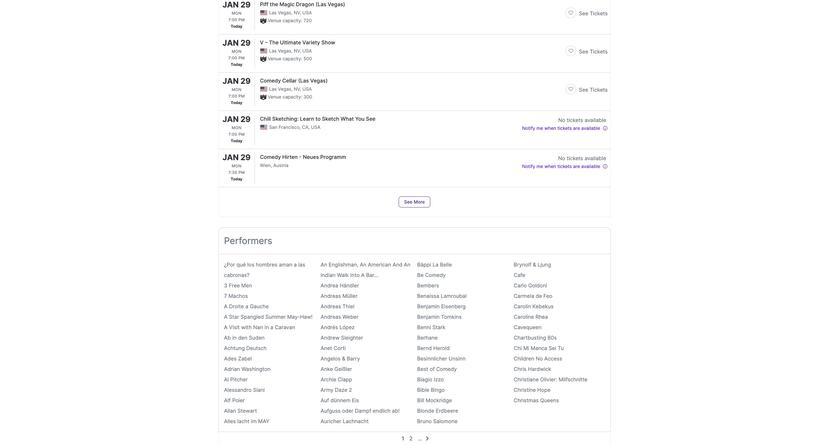 Task type: vqa. For each thing, say whether or not it's contained in the screenshot.
the resellers.
no



Task type: describe. For each thing, give the bounding box(es) containing it.
best
[[417, 366, 428, 373]]

carolin kebekus link
[[514, 304, 554, 310]]

feo
[[544, 293, 553, 300]]

benjamin tomkins
[[417, 314, 462, 321]]

hombres
[[256, 262, 277, 268]]

see tickets for vegas)
[[579, 10, 608, 17]]

archie clapp link
[[321, 377, 352, 383]]

caroline rhea link
[[514, 314, 548, 321]]

chartbusting
[[514, 335, 546, 342]]

be
[[417, 272, 424, 279]]

today inside jan 29 mon 7:30 pm today
[[231, 177, 242, 182]]

benjamin for benjamin tomkins
[[417, 314, 440, 321]]

notify me when tickets are available for chill sketching: learn to sketch what you see
[[522, 126, 600, 131]]

29 for v
[[241, 38, 251, 48]]

nv, for vegas)
[[294, 86, 301, 92]]

alessandro siani
[[224, 387, 265, 394]]

children no access link
[[514, 356, 562, 362]]

alles
[[224, 419, 236, 425]]

alessandro siani link
[[224, 387, 265, 394]]

jan 29 mon 7:00 pm today for piff the magic dragon (las vegas)
[[223, 0, 251, 29]]

andrea händler
[[321, 283, 359, 289]]

andreas müller link
[[321, 293, 358, 300]]

jan for piff
[[223, 0, 239, 9]]

de
[[536, 293, 542, 300]]

are for chill sketching: learn to sketch what you see
[[573, 126, 580, 131]]

andreas for andreas thiel
[[321, 304, 341, 310]]

3
[[224, 283, 227, 289]]

more
[[414, 199, 425, 205]]

aufguss oder dampf endlich ab!
[[321, 408, 400, 415]]

american
[[368, 262, 391, 268]]

see inside see more button
[[404, 199, 413, 205]]

zabel
[[238, 356, 252, 362]]

lachnacht
[[343, 419, 369, 425]]

2 vertical spatial no
[[536, 356, 543, 362]]

1 horizontal spatial in
[[265, 325, 269, 331]]

venue capacity: 720
[[268, 18, 312, 23]]

auricher
[[321, 419, 341, 425]]

benjamin for benjamin eisenberg
[[417, 304, 440, 310]]

christiane olivier: milfschnitte link
[[514, 377, 588, 383]]

a for aman
[[294, 262, 297, 268]]

benni
[[417, 325, 431, 331]]

venue for –
[[268, 56, 281, 61]]

bruno salomone
[[417, 419, 458, 425]]

0 vertical spatial (las
[[316, 1, 326, 8]]

0 vertical spatial vegas)
[[328, 1, 345, 8]]

us national flag image
[[260, 87, 267, 92]]

las for the
[[269, 10, 277, 15]]

daze
[[335, 387, 347, 394]]

2 an from the left
[[360, 262, 366, 268]]

comedy up us national flag icon
[[260, 77, 281, 84]]

us national flag image for chill
[[260, 125, 267, 130]]

tickets for vegas)
[[590, 10, 608, 17]]

venue capacity: 500
[[268, 56, 312, 61]]

performers
[[224, 236, 272, 247]]

notify for chill sketching: learn to sketch what you see
[[522, 126, 535, 131]]

cabronas?
[[224, 272, 250, 279]]

army
[[321, 387, 333, 394]]

pm for comedy cellar (las vegas)
[[238, 94, 245, 99]]

available up tooltip icon
[[585, 117, 606, 124]]

blonde erdbeere
[[417, 408, 458, 415]]

alf poier link
[[224, 398, 245, 404]]

usa for dragon
[[303, 10, 312, 15]]

tooltip image
[[603, 126, 608, 131]]

-
[[299, 154, 302, 160]]

andrés lópez link
[[321, 325, 355, 331]]

7 machos link
[[224, 293, 248, 300]]

las for –
[[269, 48, 277, 54]]

chartbusting 80s link
[[514, 335, 557, 342]]

capacity: for magic
[[283, 18, 302, 23]]

auricher lachnacht link
[[321, 419, 369, 425]]

300
[[304, 94, 312, 100]]

andreas thiel
[[321, 304, 355, 310]]

benjamin eisenberg link
[[417, 304, 466, 310]]

carlo goldoni
[[514, 283, 547, 289]]

0 horizontal spatial a
[[245, 304, 248, 310]]

29 inside jan 29 mon 7:30 pm today
[[241, 153, 251, 162]]

comedy inside comedy hirten - neues programm wien, austria
[[260, 154, 281, 160]]

1 vertical spatial vegas)
[[310, 77, 328, 84]]

andreas for andreas weber
[[321, 314, 341, 321]]

see for v – the ultimate variety show
[[579, 48, 588, 55]]

cafe
[[514, 272, 525, 279]]

what
[[341, 116, 354, 122]]

cellar
[[282, 77, 297, 84]]

jan 29 mon 7:00 pm today for chill sketching: learn to sketch what you see
[[223, 115, 251, 143]]

bembers link
[[417, 283, 439, 289]]

indian
[[321, 272, 336, 279]]

29 for comedy
[[241, 76, 251, 86]]

andrea händler link
[[321, 283, 359, 289]]

capacity: for the
[[283, 56, 302, 61]]

no tickets available for comedy hirten - neues programm
[[558, 155, 606, 162]]

berhane link
[[417, 335, 438, 342]]

today for chill sketching: learn to sketch what you see
[[231, 139, 242, 143]]

andreas for andreas müller
[[321, 293, 341, 300]]

las vegas, nv, usa for the
[[269, 48, 312, 54]]

blonde
[[417, 408, 434, 415]]

alf
[[224, 398, 231, 404]]

chris hardwick
[[514, 366, 551, 373]]

las
[[298, 262, 305, 268]]

bar...
[[366, 272, 378, 279]]

0 horizontal spatial 2
[[349, 387, 352, 394]]

achtung deutsch link
[[224, 345, 267, 352]]

den
[[238, 335, 247, 342]]

the
[[269, 39, 279, 46]]

children
[[514, 356, 534, 362]]

queens
[[540, 398, 559, 404]]

las vegas, nv, usa for (las
[[269, 86, 312, 92]]

droite
[[229, 304, 244, 310]]

anet corti link
[[321, 345, 346, 352]]

ades zabel link
[[224, 356, 252, 362]]

siani
[[253, 387, 265, 394]]

ab!
[[392, 408, 400, 415]]

a droite a gauche
[[224, 304, 269, 310]]

tooltip image
[[603, 164, 608, 169]]

bingo
[[431, 387, 445, 394]]

allan
[[224, 408, 236, 415]]

usa for ultimate
[[303, 48, 312, 54]]

a star spangled summer may-haw!
[[224, 314, 313, 321]]

anke geißler
[[321, 366, 352, 373]]

carlo
[[514, 283, 527, 289]]

venue for the
[[268, 18, 281, 23]]

7:00 for chill
[[228, 132, 237, 137]]

¿por qué los hombres aman a las cabronas? link
[[224, 262, 305, 279]]

hirten
[[282, 154, 298, 160]]

allan stewart
[[224, 408, 257, 415]]

bembers
[[417, 283, 439, 289]]

1 vertical spatial 2
[[409, 436, 413, 443]]

bäppi
[[417, 262, 431, 268]]

a for a star spangled summer may-haw!
[[224, 314, 228, 321]]

today for comedy cellar (las vegas)
[[231, 100, 242, 105]]

andreas müller
[[321, 293, 358, 300]]

francisco,
[[279, 125, 301, 130]]

andrew sleighter link
[[321, 335, 363, 342]]

no for chill sketching: learn to sketch what you see
[[558, 117, 565, 124]]

v
[[260, 39, 264, 46]]

a for a visit with nan in a caravan
[[224, 325, 228, 331]]

1
[[402, 436, 404, 443]]

a inside an englishman, an american and an indian walk into a bar...
[[361, 272, 365, 279]]

notify me when tickets are available button for comedy hirten - neues programm
[[522, 162, 608, 170]]

when for comedy hirten - neues programm
[[545, 164, 556, 169]]

los
[[247, 262, 254, 268]]

poier
[[232, 398, 245, 404]]

jan inside jan 29 mon 7:30 pm today
[[223, 153, 239, 162]]

notify me when tickets are available button for chill sketching: learn to sketch what you see
[[522, 124, 608, 132]]

jan 29 mon 7:00 pm today for comedy cellar (las vegas)
[[223, 76, 251, 105]]

v – the ultimate variety show
[[260, 39, 335, 46]]

suden
[[249, 335, 265, 342]]

usa for to
[[311, 125, 321, 130]]

auf
[[321, 398, 329, 404]]

& for angelos
[[342, 356, 345, 362]]

berhane
[[417, 335, 438, 342]]



Task type: locate. For each thing, give the bounding box(es) containing it.
benni stark link
[[417, 325, 445, 331]]

1 vegas, from the top
[[278, 10, 293, 15]]

2 when from the top
[[545, 164, 556, 169]]

an up indian
[[321, 262, 327, 268]]

usa up 720
[[303, 10, 312, 15]]

80s
[[548, 335, 557, 342]]

2 vertical spatial andreas
[[321, 314, 341, 321]]

me
[[537, 126, 543, 131], [537, 164, 543, 169]]

1 pm from the top
[[238, 17, 245, 22]]

2 me from the top
[[537, 164, 543, 169]]

in
[[265, 325, 269, 331], [232, 335, 237, 342]]

notify me when tickets are available for comedy hirten - neues programm
[[522, 164, 600, 169]]

4 pm from the top
[[238, 132, 245, 137]]

andrés
[[321, 325, 338, 331]]

4 today from the top
[[231, 139, 242, 143]]

2 vertical spatial nv,
[[294, 86, 301, 92]]

me for chill sketching: learn to sketch what you see
[[537, 126, 543, 131]]

5 jan from the top
[[223, 153, 239, 162]]

vegas, for the
[[278, 48, 293, 54]]

a left star
[[224, 314, 228, 321]]

auf dünnem eis link
[[321, 398, 359, 404]]

1 vertical spatial notify me when tickets are available
[[522, 164, 600, 169]]

3 see tickets from the top
[[579, 87, 608, 93]]

1 vertical spatial (las
[[298, 77, 309, 84]]

0 vertical spatial a
[[294, 262, 297, 268]]

1 horizontal spatial a
[[270, 325, 273, 331]]

jan 29 mon 7:00 pm today left us national flag icon
[[223, 76, 251, 105]]

3 las from the top
[[269, 86, 277, 92]]

machos
[[229, 293, 248, 300]]

wien,
[[260, 163, 272, 168]]

andrew
[[321, 335, 340, 342]]

2 vertical spatial see tickets
[[579, 87, 608, 93]]

0 vertical spatial when
[[545, 126, 556, 131]]

jan 29 mon 7:00 pm today left "chill"
[[223, 115, 251, 143]]

3 andreas from the top
[[321, 314, 341, 321]]

0 vertical spatial in
[[265, 325, 269, 331]]

2 notify me when tickets are available button from the top
[[522, 162, 608, 170]]

4 jan 29 mon 7:00 pm today from the top
[[223, 115, 251, 143]]

5 today from the top
[[231, 177, 242, 182]]

2 are from the top
[[573, 164, 580, 169]]

2 jan from the top
[[223, 38, 239, 48]]

3 us national flag image from the top
[[260, 125, 267, 130]]

2 today from the top
[[231, 62, 242, 67]]

0 horizontal spatial (las
[[298, 77, 309, 84]]

see for piff the magic dragon (las vegas)
[[579, 10, 588, 17]]

0 vertical spatial me
[[537, 126, 543, 131]]

1 vertical spatial in
[[232, 335, 237, 342]]

achtung deutsch
[[224, 345, 267, 352]]

2 us national flag image from the top
[[260, 48, 267, 54]]

0 vertical spatial benjamin
[[417, 304, 440, 310]]

available up tooltip image
[[585, 155, 606, 162]]

programm
[[320, 154, 346, 160]]

7:00 for v
[[228, 56, 237, 60]]

thiel
[[343, 304, 355, 310]]

1 capacity: from the top
[[283, 18, 302, 23]]

ca,
[[302, 125, 310, 130]]

0 horizontal spatial an
[[321, 262, 327, 268]]

a
[[361, 272, 365, 279], [224, 304, 228, 310], [224, 314, 228, 321], [224, 325, 228, 331]]

0 horizontal spatial in
[[232, 335, 237, 342]]

1 tickets from the top
[[590, 10, 608, 17]]

2 7:00 from the top
[[228, 56, 237, 60]]

washington
[[242, 366, 271, 373]]

las vegas, nv, usa up the venue capacity: 300
[[269, 86, 312, 92]]

1 las vegas, nv, usa from the top
[[269, 10, 312, 15]]

nv, down comedy cellar (las vegas)
[[294, 86, 301, 92]]

a for a droite a gauche
[[224, 304, 228, 310]]

3 capacity: from the top
[[283, 94, 302, 100]]

no tickets available up tooltip icon
[[558, 117, 606, 124]]

0 vertical spatial no
[[558, 117, 565, 124]]

2 no tickets available from the top
[[558, 155, 606, 162]]

pitcher
[[230, 377, 248, 383]]

3 mon from the top
[[232, 87, 242, 92]]

7:00
[[228, 17, 237, 22], [228, 56, 237, 60], [228, 94, 237, 99], [228, 132, 237, 137]]

1 when from the top
[[545, 126, 556, 131]]

andreas weber
[[321, 314, 359, 321]]

us national flag image
[[260, 10, 267, 15], [260, 48, 267, 54], [260, 125, 267, 130]]

2 notify from the top
[[522, 164, 535, 169]]

an right and
[[404, 262, 411, 268]]

1 vertical spatial las
[[269, 48, 277, 54]]

vegas, for (las
[[278, 86, 293, 92]]

available left tooltip image
[[581, 164, 600, 169]]

andreas up andrés
[[321, 314, 341, 321]]

1 horizontal spatial an
[[360, 262, 366, 268]]

1 29 from the top
[[241, 0, 251, 9]]

a right into
[[361, 272, 365, 279]]

1 vertical spatial notify
[[522, 164, 535, 169]]

men
[[241, 283, 252, 289]]

2 pm from the top
[[238, 56, 245, 60]]

see more button
[[399, 197, 431, 208]]

brynolf
[[514, 262, 531, 268]]

(las
[[316, 1, 326, 8], [298, 77, 309, 84]]

comedy up wien,
[[260, 154, 281, 160]]

5 mon from the top
[[232, 164, 242, 169]]

aufguss
[[321, 408, 341, 415]]

vegas, up the venue capacity: 300
[[278, 86, 293, 92]]

0 vertical spatial notify
[[522, 126, 535, 131]]

2 notify me when tickets are available from the top
[[522, 164, 600, 169]]

goldoni
[[528, 283, 547, 289]]

0 vertical spatial are
[[573, 126, 580, 131]]

29 for piff
[[241, 0, 251, 9]]

a right droite
[[245, 304, 248, 310]]

chill sketching: learn to sketch what you see
[[260, 116, 376, 122]]

pm for v – the ultimate variety show
[[238, 56, 245, 60]]

& left the ljung
[[533, 262, 536, 268]]

jan for comedy
[[223, 76, 239, 86]]

usa for vegas)
[[303, 86, 312, 92]]

us national flag image down piff
[[260, 10, 267, 15]]

1 no tickets available from the top
[[558, 117, 606, 124]]

belle
[[440, 262, 452, 268]]

caroline
[[514, 314, 534, 321]]

jan for v
[[223, 38, 239, 48]]

1 vertical spatial us national flag image
[[260, 48, 267, 54]]

5 pm from the top
[[238, 170, 245, 175]]

jan 29 mon 7:00 pm today left piff
[[223, 0, 251, 29]]

lamroubal
[[441, 293, 467, 300]]

pm for chill sketching: learn to sketch what you see
[[238, 132, 245, 137]]

nv, for dragon
[[294, 10, 301, 15]]

las vegas, nv, usa up venue capacity: 500
[[269, 48, 312, 54]]

1 vertical spatial vegas,
[[278, 48, 293, 54]]

of
[[430, 366, 435, 373]]

1 vertical spatial me
[[537, 164, 543, 169]]

mon inside jan 29 mon 7:30 pm today
[[232, 164, 242, 169]]

pm inside jan 29 mon 7:30 pm today
[[238, 170, 245, 175]]

2 andreas from the top
[[321, 304, 341, 310]]

bernd
[[417, 345, 432, 352]]

see for comedy cellar (las vegas)
[[579, 87, 588, 93]]

1 are from the top
[[573, 126, 580, 131]]

& left barry
[[342, 356, 345, 362]]

5 29 from the top
[[241, 153, 251, 162]]

1 jan from the top
[[223, 0, 239, 9]]

us national flag image for piff
[[260, 10, 267, 15]]

2 vertical spatial a
[[270, 325, 273, 331]]

mon for v – the ultimate variety show
[[232, 49, 242, 54]]

3 tickets from the top
[[590, 87, 608, 93]]

las for cellar
[[269, 86, 277, 92]]

anke
[[321, 366, 333, 373]]

venue
[[268, 18, 281, 23], [268, 56, 281, 61], [268, 94, 281, 100]]

hardwick
[[528, 366, 551, 373]]

1 notify me when tickets are available button from the top
[[522, 124, 608, 132]]

2 venue from the top
[[268, 56, 281, 61]]

3 pm from the top
[[238, 94, 245, 99]]

2 vegas, from the top
[[278, 48, 293, 54]]

3 las vegas, nv, usa from the top
[[269, 86, 312, 92]]

2 29 from the top
[[241, 38, 251, 48]]

0 vertical spatial &
[[533, 262, 536, 268]]

chartbusting 80s
[[514, 335, 557, 342]]

mon for chill sketching: learn to sketch what you see
[[232, 126, 242, 130]]

0 vertical spatial tickets
[[590, 10, 608, 17]]

0 vertical spatial vegas,
[[278, 10, 293, 15]]

4 mon from the top
[[232, 126, 242, 130]]

0 vertical spatial venue
[[268, 18, 281, 23]]

milfschnitte
[[559, 377, 588, 383]]

usa up 500
[[303, 48, 312, 54]]

2 horizontal spatial an
[[404, 262, 411, 268]]

0 vertical spatial no tickets available
[[558, 117, 606, 124]]

1 vertical spatial are
[[573, 164, 580, 169]]

0 vertical spatial notify me when tickets are available button
[[522, 124, 608, 132]]

austria
[[273, 163, 289, 168]]

when for chill sketching: learn to sketch what you see
[[545, 126, 556, 131]]

biagio
[[417, 377, 432, 383]]

& for brynolf
[[533, 262, 536, 268]]

no for comedy hirten - neues programm
[[558, 155, 565, 162]]

eisenberg
[[441, 304, 466, 310]]

nv, for ultimate
[[294, 48, 301, 54]]

benjamin down benaissa
[[417, 304, 440, 310]]

2 vertical spatial us national flag image
[[260, 125, 267, 130]]

1 vertical spatial notify me when tickets are available button
[[522, 162, 608, 170]]

2 benjamin from the top
[[417, 314, 440, 321]]

7:30
[[228, 170, 237, 175]]

access
[[544, 356, 562, 362]]

are for comedy hirten - neues programm
[[573, 164, 580, 169]]

comedy hirten - neues programm wien, austria
[[260, 154, 346, 168]]

no tickets available for chill sketching: learn to sketch what you see
[[558, 117, 606, 124]]

1 horizontal spatial &
[[533, 262, 536, 268]]

2
[[349, 387, 352, 394], [409, 436, 413, 443]]

1 notify from the top
[[522, 126, 535, 131]]

3 venue from the top
[[268, 94, 281, 100]]

san
[[269, 125, 277, 130]]

capacity: for (las
[[283, 94, 302, 100]]

walk
[[337, 272, 349, 279]]

0 vertical spatial 2
[[349, 387, 352, 394]]

0 vertical spatial las
[[269, 10, 277, 15]]

venue for cellar
[[268, 94, 281, 100]]

sketching:
[[272, 116, 299, 122]]

alles lacht im may link
[[224, 419, 269, 425]]

nv, down v – the ultimate variety show
[[294, 48, 301, 54]]

4 29 from the top
[[241, 115, 251, 124]]

2 las vegas, nv, usa from the top
[[269, 48, 312, 54]]

las vegas, nv, usa
[[269, 10, 312, 15], [269, 48, 312, 54], [269, 86, 312, 92]]

see tickets for show
[[579, 48, 608, 55]]

2 nv, from the top
[[294, 48, 301, 54]]

andreas down andreas müller link
[[321, 304, 341, 310]]

2 capacity: from the top
[[283, 56, 302, 61]]

vegas, for magic
[[278, 10, 293, 15]]

neues
[[303, 154, 319, 160]]

las vegas, nv, usa for magic
[[269, 10, 312, 15]]

us national flag image down "chill"
[[260, 125, 267, 130]]

1 vertical spatial andreas
[[321, 304, 341, 310]]

the
[[270, 1, 278, 8]]

christiane olivier: milfschnitte
[[514, 377, 588, 383]]

an up bar... at left bottom
[[360, 262, 366, 268]]

vegas)
[[328, 1, 345, 8], [310, 77, 328, 84]]

2 jan 29 mon 7:00 pm today from the top
[[223, 38, 251, 67]]

bernd herold link
[[417, 345, 450, 352]]

2 vertical spatial tickets
[[590, 87, 608, 93]]

a for in
[[270, 325, 273, 331]]

1 horizontal spatial (las
[[316, 1, 326, 8]]

available left tooltip icon
[[581, 126, 600, 131]]

2 right the daze on the bottom of the page
[[349, 387, 352, 394]]

3 an from the left
[[404, 262, 411, 268]]

1 jan 29 mon 7:00 pm today from the top
[[223, 0, 251, 29]]

jan 29 mon 7:00 pm today for v – the ultimate variety show
[[223, 38, 251, 67]]

3 today from the top
[[231, 100, 242, 105]]

an
[[321, 262, 327, 268], [360, 262, 366, 268], [404, 262, 411, 268]]

2 right 1
[[409, 436, 413, 443]]

2 vertical spatial capacity:
[[283, 94, 302, 100]]

tickets for show
[[590, 48, 608, 55]]

pm for piff the magic dragon (las vegas)
[[238, 17, 245, 22]]

me for comedy hirten - neues programm
[[537, 164, 543, 169]]

0 vertical spatial nv,
[[294, 10, 301, 15]]

2 see tickets from the top
[[579, 48, 608, 55]]

us national flag image for v
[[260, 48, 267, 54]]

1 las from the top
[[269, 10, 277, 15]]

(las right cellar
[[298, 77, 309, 84]]

1 us national flag image from the top
[[260, 10, 267, 15]]

2 vertical spatial venue
[[268, 94, 281, 100]]

1 vertical spatial nv,
[[294, 48, 301, 54]]

ades zabel
[[224, 356, 252, 362]]

capacity: left 720
[[283, 18, 302, 23]]

a left visit
[[224, 325, 228, 331]]

29
[[241, 0, 251, 9], [241, 38, 251, 48], [241, 76, 251, 86], [241, 115, 251, 124], [241, 153, 251, 162]]

vegas) right dragon
[[328, 1, 345, 8]]

0 vertical spatial andreas
[[321, 293, 341, 300]]

usa
[[303, 10, 312, 15], [303, 48, 312, 54], [303, 86, 312, 92], [311, 125, 321, 130]]

1 me from the top
[[537, 126, 543, 131]]

rhea
[[536, 314, 548, 321]]

biagio izzo link
[[417, 377, 444, 383]]

bäppi la belle
[[417, 262, 452, 268]]

mockridge
[[426, 398, 452, 404]]

summer
[[265, 314, 286, 321]]

are left tooltip image
[[573, 164, 580, 169]]

1 vertical spatial tickets
[[590, 48, 608, 55]]

in right ab
[[232, 335, 237, 342]]

1 vertical spatial a
[[245, 304, 248, 310]]

1 horizontal spatial 2
[[409, 436, 413, 443]]

today for piff the magic dragon (las vegas)
[[231, 24, 242, 29]]

christmas
[[514, 398, 539, 404]]

1 vertical spatial &
[[342, 356, 345, 362]]

usa up 300
[[303, 86, 312, 92]]

brynolf & ljung
[[514, 262, 551, 268]]

4 7:00 from the top
[[228, 132, 237, 137]]

2 vertical spatial vegas,
[[278, 86, 293, 92]]

2 tickets from the top
[[590, 48, 608, 55]]

1 vertical spatial capacity:
[[283, 56, 302, 61]]

izzo
[[434, 377, 444, 383]]

capacity: left 300
[[283, 94, 302, 100]]

1 notify me when tickets are available from the top
[[522, 126, 600, 131]]

capacity: left 500
[[283, 56, 302, 61]]

720
[[304, 18, 312, 23]]

0 vertical spatial us national flag image
[[260, 10, 267, 15]]

are left tooltip icon
[[573, 126, 580, 131]]

a down a star spangled summer may-haw!
[[270, 325, 273, 331]]

adrian
[[224, 366, 240, 373]]

3 jan 29 mon 7:00 pm today from the top
[[223, 76, 251, 105]]

1 vertical spatial venue
[[268, 56, 281, 61]]

dragon
[[296, 1, 314, 8]]

vegas, down magic
[[278, 10, 293, 15]]

endlich
[[373, 408, 391, 415]]

1 vertical spatial las vegas, nv, usa
[[269, 48, 312, 54]]

0 vertical spatial see tickets
[[579, 10, 608, 17]]

a down 7
[[224, 304, 228, 310]]

2 vertical spatial las
[[269, 86, 277, 92]]

29 for chill
[[241, 115, 251, 124]]

1 andreas from the top
[[321, 293, 341, 300]]

a inside the ¿por qué los hombres aman a las cabronas?
[[294, 262, 297, 268]]

ab in den suden link
[[224, 335, 265, 342]]

army daze 2 link
[[321, 387, 352, 394]]

3 7:00 from the top
[[228, 94, 237, 99]]

today for v – the ultimate variety show
[[231, 62, 242, 67]]

1 benjamin from the top
[[417, 304, 440, 310]]

1 7:00 from the top
[[228, 17, 237, 22]]

notify for comedy hirten - neues programm
[[522, 164, 535, 169]]

(las right dragon
[[316, 1, 326, 8]]

benjamin up benni stark link
[[417, 314, 440, 321]]

las vegas, nv, usa up venue capacity: 720
[[269, 10, 312, 15]]

venue capacity: 300
[[268, 94, 312, 100]]

mon for piff the magic dragon (las vegas)
[[232, 11, 242, 16]]

lópez
[[340, 325, 355, 331]]

1 see tickets from the top
[[579, 10, 608, 17]]

1 vertical spatial no
[[558, 155, 565, 162]]

3 jan from the top
[[223, 76, 239, 86]]

3 nv, from the top
[[294, 86, 301, 92]]

¿por qué los hombres aman a las cabronas?
[[224, 262, 305, 279]]

with
[[241, 325, 252, 331]]

sketch
[[322, 116, 339, 122]]

0 horizontal spatial &
[[342, 356, 345, 362]]

1 an from the left
[[321, 262, 327, 268]]

in right "nan"
[[265, 325, 269, 331]]

2 mon from the top
[[232, 49, 242, 54]]

jan 29 mon 7:00 pm today left v
[[223, 38, 251, 67]]

3 29 from the top
[[241, 76, 251, 86]]

7:00 for comedy
[[228, 94, 237, 99]]

7:00 for piff
[[228, 17, 237, 22]]

us national flag image down v
[[260, 48, 267, 54]]

auf dünnem eis
[[321, 398, 359, 404]]

1 vertical spatial see tickets
[[579, 48, 608, 55]]

jan for chill
[[223, 115, 239, 124]]

chi mi manca sei tu
[[514, 345, 564, 352]]

nv, down 'piff the magic dragon (las vegas)'
[[294, 10, 301, 15]]

be comedy
[[417, 272, 446, 279]]

2 las from the top
[[269, 48, 277, 54]]

comedy down the la
[[425, 272, 446, 279]]

0 vertical spatial notify me when tickets are available
[[522, 126, 600, 131]]

1 venue from the top
[[268, 18, 281, 23]]

andreas down andrea
[[321, 293, 341, 300]]

angelos & barry link
[[321, 356, 360, 362]]

1 vertical spatial no tickets available
[[558, 155, 606, 162]]

andreas thiel link
[[321, 304, 355, 310]]

vegas, up venue capacity: 500
[[278, 48, 293, 54]]

2 vertical spatial las vegas, nv, usa
[[269, 86, 312, 92]]

vegas) up 300
[[310, 77, 328, 84]]

4 jan from the top
[[223, 115, 239, 124]]

herold
[[433, 345, 450, 352]]

2 horizontal spatial a
[[294, 262, 297, 268]]

comedy down besinnlicher unsinn link
[[436, 366, 457, 373]]

comedy cellar (las vegas)
[[260, 77, 328, 84]]

mon for comedy cellar (las vegas)
[[232, 87, 242, 92]]

1 vertical spatial when
[[545, 164, 556, 169]]

0 vertical spatial capacity:
[[283, 18, 302, 23]]

usa down "chill sketching: learn to sketch what you see" on the left top of page
[[311, 125, 321, 130]]

1 today from the top
[[231, 24, 242, 29]]

a left las
[[294, 262, 297, 268]]

0 vertical spatial las vegas, nv, usa
[[269, 10, 312, 15]]

allan stewart link
[[224, 408, 257, 415]]

3 vegas, from the top
[[278, 86, 293, 92]]

1 nv, from the top
[[294, 10, 301, 15]]

1 vertical spatial benjamin
[[417, 314, 440, 321]]

1 mon from the top
[[232, 11, 242, 16]]

no tickets available up tooltip image
[[558, 155, 606, 162]]



